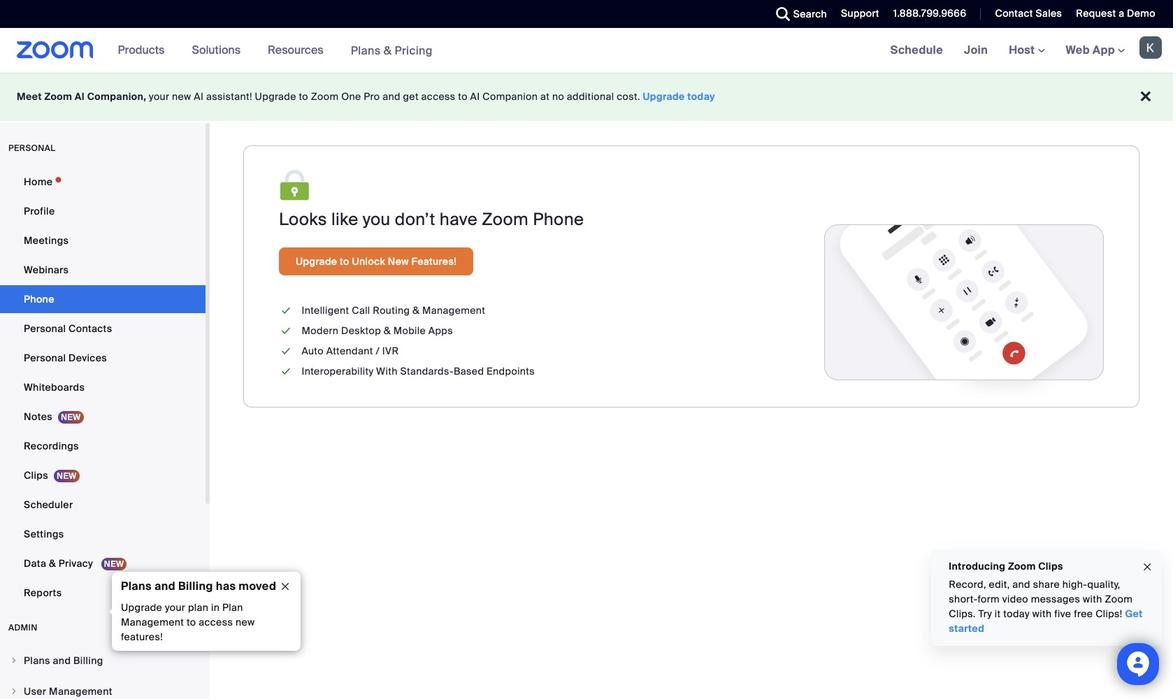 Task type: locate. For each thing, give the bounding box(es) containing it.
product information navigation
[[107, 28, 443, 73]]

billing inside tooltip
[[178, 579, 213, 594]]

new left assistant!
[[172, 90, 191, 103]]

1 vertical spatial new
[[236, 616, 255, 629]]

to left "unlock"
[[340, 255, 350, 268]]

access right get
[[421, 90, 456, 103]]

and inside the plans and billing menu item
[[53, 655, 71, 667]]

join link
[[954, 28, 999, 73]]

personal up personal devices
[[24, 322, 66, 335]]

profile picture image
[[1140, 36, 1162, 59]]

/
[[376, 345, 380, 357]]

recordings link
[[0, 432, 206, 460]]

management down plans and billing
[[49, 685, 112, 698]]

access inside upgrade your plan in plan management to access new features!
[[199, 616, 233, 629]]

1 horizontal spatial with
[[1083, 593, 1103, 606]]

upgrade inside upgrade your plan in plan management to access new features!
[[121, 601, 162, 614]]

features!
[[121, 631, 163, 643]]

don't
[[395, 208, 436, 230]]

your
[[149, 90, 169, 103], [165, 601, 185, 614]]

2 personal from the top
[[24, 352, 66, 364]]

banner
[[0, 28, 1174, 73]]

products button
[[118, 28, 171, 73]]

0 vertical spatial new
[[172, 90, 191, 103]]

plans inside menu item
[[24, 655, 50, 667]]

search
[[794, 8, 827, 20]]

& inside product information navigation
[[384, 43, 392, 58]]

2 ai from the left
[[194, 90, 204, 103]]

ai left companion
[[470, 90, 480, 103]]

0 vertical spatial with
[[1083, 593, 1103, 606]]

products
[[118, 43, 165, 57]]

2 vertical spatial checked image
[[279, 364, 293, 379]]

phone
[[533, 208, 584, 230], [24, 293, 54, 306]]

1 horizontal spatial plans
[[121, 579, 152, 594]]

banner containing products
[[0, 28, 1174, 73]]

one
[[341, 90, 361, 103]]

contacts
[[69, 322, 112, 335]]

0 vertical spatial clips
[[24, 469, 48, 482]]

schedule link
[[880, 28, 954, 73]]

auto attendant / ivr
[[302, 345, 399, 357]]

1 vertical spatial billing
[[73, 655, 103, 667]]

web app
[[1066, 43, 1115, 57]]

new down plan
[[236, 616, 255, 629]]

upgrade down looks
[[296, 255, 337, 268]]

zoom right have
[[482, 208, 529, 230]]

and up upgrade your plan in plan management to access new features!
[[154, 579, 176, 594]]

& inside personal menu menu
[[49, 557, 56, 570]]

new
[[172, 90, 191, 103], [236, 616, 255, 629]]

3 checked image from the top
[[279, 364, 293, 379]]

home
[[24, 176, 53, 188]]

1 horizontal spatial management
[[121, 616, 184, 629]]

and inside record, edit, and share high-quality, short-form video messages with zoom clips. try it today with five free clips!
[[1013, 578, 1031, 591]]

ai left assistant!
[[194, 90, 204, 103]]

profile link
[[0, 197, 206, 225]]

2 vertical spatial plans
[[24, 655, 50, 667]]

1 vertical spatial access
[[199, 616, 233, 629]]

meet zoom ai companion, footer
[[0, 73, 1174, 121]]

and left get
[[383, 90, 401, 103]]

management inside upgrade your plan in plan management to access new features!
[[121, 616, 184, 629]]

1 vertical spatial personal
[[24, 352, 66, 364]]

access
[[421, 90, 456, 103], [199, 616, 233, 629]]

with up free
[[1083, 593, 1103, 606]]

1 checked image from the top
[[279, 304, 293, 318]]

0 horizontal spatial billing
[[73, 655, 103, 667]]

zoom up clips!
[[1105, 593, 1133, 606]]

0 horizontal spatial access
[[199, 616, 233, 629]]

resources
[[268, 43, 324, 57]]

looks like you don't have zoom phone
[[279, 208, 584, 230]]

introducing
[[949, 560, 1006, 573]]

and
[[383, 90, 401, 103], [1013, 578, 1031, 591], [154, 579, 176, 594], [53, 655, 71, 667]]

management inside menu item
[[49, 685, 112, 698]]

& right the data
[[49, 557, 56, 570]]

to down plan
[[187, 616, 196, 629]]

meet zoom ai companion, your new ai assistant! upgrade to zoom one pro and get access to ai companion at no additional cost. upgrade today
[[17, 90, 716, 103]]

companion,
[[87, 90, 146, 103]]

scheduler link
[[0, 491, 206, 519]]

today
[[688, 90, 716, 103], [1004, 608, 1030, 620]]

0 horizontal spatial phone
[[24, 293, 54, 306]]

0 vertical spatial management
[[422, 304, 486, 317]]

0 vertical spatial plans
[[351, 43, 381, 58]]

0 vertical spatial phone
[[533, 208, 584, 230]]

new inside the meet zoom ai companion, footer
[[172, 90, 191, 103]]

1 horizontal spatial today
[[1004, 608, 1030, 620]]

clips up scheduler
[[24, 469, 48, 482]]

0 horizontal spatial with
[[1033, 608, 1052, 620]]

1 horizontal spatial billing
[[178, 579, 213, 594]]

user
[[24, 685, 46, 698]]

0 horizontal spatial new
[[172, 90, 191, 103]]

plans up meet zoom ai companion, your new ai assistant! upgrade to zoom one pro and get access to ai companion at no additional cost. upgrade today
[[351, 43, 381, 58]]

solutions
[[192, 43, 241, 57]]

host button
[[1009, 43, 1045, 57]]

billing for plans and billing
[[73, 655, 103, 667]]

management up the features!
[[121, 616, 184, 629]]

0 vertical spatial access
[[421, 90, 456, 103]]

access inside the meet zoom ai companion, footer
[[421, 90, 456, 103]]

billing up plan
[[178, 579, 213, 594]]

upgrade your plan in plan management to access new features!
[[121, 601, 255, 643]]

plans for plans and billing has moved
[[121, 579, 152, 594]]

plans for plans and billing
[[24, 655, 50, 667]]

and up "video"
[[1013, 578, 1031, 591]]

request
[[1077, 7, 1116, 20]]

personal up whiteboards
[[24, 352, 66, 364]]

1 vertical spatial plans
[[121, 579, 152, 594]]

0 horizontal spatial clips
[[24, 469, 48, 482]]

plans & pricing link
[[351, 43, 433, 58], [351, 43, 433, 58]]

new
[[388, 255, 409, 268]]

access down the in at the left of page
[[199, 616, 233, 629]]

data & privacy link
[[0, 550, 206, 578]]

checked image up checked image at the left
[[279, 324, 293, 339]]

0 vertical spatial billing
[[178, 579, 213, 594]]

clips link
[[0, 462, 206, 490]]

plans inside product information navigation
[[351, 43, 381, 58]]

high-
[[1063, 578, 1088, 591]]

zoom
[[44, 90, 72, 103], [311, 90, 339, 103], [482, 208, 529, 230], [1008, 560, 1036, 573], [1105, 593, 1133, 606]]

and inside plans and billing has moved tooltip
[[154, 579, 176, 594]]

sales
[[1036, 7, 1063, 20]]

1 horizontal spatial phone
[[533, 208, 584, 230]]

0 vertical spatial checked image
[[279, 304, 293, 318]]

checked image for modern
[[279, 324, 293, 339]]

five
[[1055, 608, 1072, 620]]

cost.
[[617, 90, 641, 103]]

upgrade right cost.
[[643, 90, 685, 103]]

your inside upgrade your plan in plan management to access new features!
[[165, 601, 185, 614]]

today inside record, edit, and share high-quality, short-form video messages with zoom clips. try it today with five free clips!
[[1004, 608, 1030, 620]]

billing inside menu item
[[73, 655, 103, 667]]

join
[[964, 43, 988, 57]]

0 horizontal spatial plans
[[24, 655, 50, 667]]

interoperability
[[302, 365, 374, 378]]

settings
[[24, 528, 64, 541]]

1 vertical spatial checked image
[[279, 324, 293, 339]]

checked image down checked image at the left
[[279, 364, 293, 379]]

privacy
[[59, 557, 93, 570]]

personal devices link
[[0, 344, 206, 372]]

1 horizontal spatial new
[[236, 616, 255, 629]]

& left pricing
[[384, 43, 392, 58]]

your right companion, in the top left of the page
[[149, 90, 169, 103]]

2 checked image from the top
[[279, 324, 293, 339]]

plans down data & privacy link in the left of the page
[[121, 579, 152, 594]]

2 horizontal spatial management
[[422, 304, 486, 317]]

based
[[454, 365, 484, 378]]

meetings link
[[0, 227, 206, 255]]

billing up user management menu item
[[73, 655, 103, 667]]

no
[[552, 90, 564, 103]]

recordings
[[24, 440, 79, 452]]

checked image
[[279, 304, 293, 318], [279, 324, 293, 339], [279, 364, 293, 379]]

1 horizontal spatial ai
[[194, 90, 204, 103]]

&
[[384, 43, 392, 58], [413, 304, 420, 317], [384, 325, 391, 337], [49, 557, 56, 570]]

webinars link
[[0, 256, 206, 284]]

new inside upgrade your plan in plan management to access new features!
[[236, 616, 255, 629]]

0 horizontal spatial today
[[688, 90, 716, 103]]

have
[[440, 208, 478, 230]]

1 vertical spatial your
[[165, 601, 185, 614]]

1 horizontal spatial access
[[421, 90, 456, 103]]

notes link
[[0, 403, 206, 431]]

1 ai from the left
[[75, 90, 85, 103]]

and up user management
[[53, 655, 71, 667]]

checked image left intelligent
[[279, 304, 293, 318]]

with down the messages
[[1033, 608, 1052, 620]]

personal
[[24, 322, 66, 335], [24, 352, 66, 364]]

2 vertical spatial management
[[49, 685, 112, 698]]

right image
[[10, 657, 18, 665]]

apps
[[429, 325, 453, 337]]

0 vertical spatial your
[[149, 90, 169, 103]]

ai left companion, in the top left of the page
[[75, 90, 85, 103]]

plans inside tooltip
[[121, 579, 152, 594]]

1 personal from the top
[[24, 322, 66, 335]]

plans & pricing
[[351, 43, 433, 58]]

0 horizontal spatial management
[[49, 685, 112, 698]]

0 vertical spatial today
[[688, 90, 716, 103]]

1 vertical spatial management
[[121, 616, 184, 629]]

ai
[[75, 90, 85, 103], [194, 90, 204, 103], [470, 90, 480, 103]]

clips inside "link"
[[24, 469, 48, 482]]

in
[[211, 601, 220, 614]]

intelligent call routing & management
[[302, 304, 486, 317]]

upgrade up the features!
[[121, 601, 162, 614]]

support link
[[831, 0, 883, 28], [841, 7, 880, 20]]

plans for plans & pricing
[[351, 43, 381, 58]]

search button
[[766, 0, 831, 28]]

1 horizontal spatial clips
[[1038, 560, 1063, 573]]

0 horizontal spatial ai
[[75, 90, 85, 103]]

1.888.799.9666
[[894, 7, 967, 20]]

1 vertical spatial phone
[[24, 293, 54, 306]]

and inside the meet zoom ai companion, footer
[[383, 90, 401, 103]]

form
[[978, 593, 1000, 606]]

video
[[1003, 593, 1029, 606]]

share
[[1033, 578, 1060, 591]]

upgrade
[[255, 90, 296, 103], [643, 90, 685, 103], [296, 255, 337, 268], [121, 601, 162, 614]]

0 vertical spatial personal
[[24, 322, 66, 335]]

1 vertical spatial today
[[1004, 608, 1030, 620]]

phone link
[[0, 285, 206, 313]]

personal contacts link
[[0, 315, 206, 343]]

quality,
[[1088, 578, 1121, 591]]

record, edit, and share high-quality, short-form video messages with zoom clips. try it today with five free clips!
[[949, 578, 1133, 620]]

management up apps
[[422, 304, 486, 317]]

clips up share
[[1038, 560, 1063, 573]]

2 horizontal spatial plans
[[351, 43, 381, 58]]

plans right right icon
[[24, 655, 50, 667]]

2 horizontal spatial ai
[[470, 90, 480, 103]]

your left plan
[[165, 601, 185, 614]]



Task type: vqa. For each thing, say whether or not it's contained in the screenshot.
menu item
no



Task type: describe. For each thing, give the bounding box(es) containing it.
at
[[541, 90, 550, 103]]

billing for plans and billing has moved
[[178, 579, 213, 594]]

pricing
[[395, 43, 433, 58]]

1 vertical spatial clips
[[1038, 560, 1063, 573]]

plans and billing
[[24, 655, 103, 667]]

try
[[979, 608, 992, 620]]

upgrade to unlock new features! button
[[279, 248, 474, 276]]

home link
[[0, 168, 206, 196]]

upgrade down product information navigation
[[255, 90, 296, 103]]

features!
[[412, 255, 457, 268]]

meet
[[17, 90, 42, 103]]

solutions button
[[192, 28, 247, 73]]

personal contacts
[[24, 322, 112, 335]]

you
[[363, 208, 391, 230]]

admin menu menu
[[0, 648, 206, 699]]

call
[[352, 304, 370, 317]]

checked image for intelligent
[[279, 304, 293, 318]]

close image
[[1142, 559, 1153, 575]]

user management menu item
[[0, 678, 206, 699]]

auto
[[302, 345, 324, 357]]

get started link
[[949, 608, 1143, 635]]

zoom inside record, edit, and share high-quality, short-form video messages with zoom clips. try it today with five free clips!
[[1105, 593, 1133, 606]]

schedule
[[891, 43, 943, 57]]

your inside the meet zoom ai companion, footer
[[149, 90, 169, 103]]

personal menu menu
[[0, 168, 206, 608]]

upgrade to unlock new features!
[[296, 255, 457, 268]]

plan
[[188, 601, 209, 614]]

personal for personal devices
[[24, 352, 66, 364]]

like
[[331, 208, 358, 230]]

personal for personal contacts
[[24, 322, 66, 335]]

scheduler
[[24, 499, 73, 511]]

personal
[[8, 143, 56, 154]]

notes
[[24, 411, 52, 423]]

reports link
[[0, 579, 206, 607]]

whiteboards link
[[0, 373, 206, 401]]

data & privacy
[[24, 557, 96, 570]]

edit,
[[989, 578, 1010, 591]]

plans and billing menu item
[[0, 648, 206, 677]]

demo
[[1127, 7, 1156, 20]]

checked image for interoperability
[[279, 364, 293, 379]]

companion
[[483, 90, 538, 103]]

zoom left the one
[[311, 90, 339, 103]]

settings link
[[0, 520, 206, 548]]

& up mobile
[[413, 304, 420, 317]]

1 vertical spatial with
[[1033, 608, 1052, 620]]

standards-
[[400, 365, 454, 378]]

request a demo
[[1077, 7, 1156, 20]]

get
[[403, 90, 419, 103]]

attendant
[[326, 345, 373, 357]]

zoom logo image
[[17, 41, 93, 59]]

get
[[1125, 608, 1143, 620]]

app
[[1093, 43, 1115, 57]]

close image
[[274, 580, 297, 593]]

intelligent
[[302, 304, 349, 317]]

endpoints
[[487, 365, 535, 378]]

introducing zoom clips
[[949, 560, 1063, 573]]

zoom right the "meet"
[[44, 90, 72, 103]]

phone inside personal menu menu
[[24, 293, 54, 306]]

upgrade inside upgrade to unlock new features! button
[[296, 255, 337, 268]]

resources button
[[268, 28, 330, 73]]

plans and billing has moved
[[121, 579, 276, 594]]

started
[[949, 622, 985, 635]]

personal devices
[[24, 352, 107, 364]]

webinars
[[24, 264, 69, 276]]

meetings navigation
[[880, 28, 1174, 73]]

devices
[[69, 352, 107, 364]]

& up ivr
[[384, 325, 391, 337]]

to inside button
[[340, 255, 350, 268]]

to down resources dropdown button
[[299, 90, 308, 103]]

additional
[[567, 90, 614, 103]]

has
[[216, 579, 236, 594]]

get started
[[949, 608, 1143, 635]]

data
[[24, 557, 46, 570]]

whiteboards
[[24, 381, 85, 394]]

plans and billing has moved tooltip
[[108, 572, 301, 651]]

assistant!
[[206, 90, 252, 103]]

short-
[[949, 593, 978, 606]]

ivr
[[382, 345, 399, 357]]

zoom up edit,
[[1008, 560, 1036, 573]]

moved
[[239, 579, 276, 594]]

3 ai from the left
[[470, 90, 480, 103]]

meetings
[[24, 234, 69, 247]]

to inside upgrade your plan in plan management to access new features!
[[187, 616, 196, 629]]

it
[[995, 608, 1001, 620]]

reports
[[24, 587, 62, 599]]

pro
[[364, 90, 380, 103]]

web
[[1066, 43, 1090, 57]]

upgrade today link
[[643, 90, 716, 103]]

clips.
[[949, 608, 976, 620]]

unlock
[[352, 255, 385, 268]]

to left companion
[[458, 90, 468, 103]]

admin
[[8, 622, 38, 634]]

today inside the meet zoom ai companion, footer
[[688, 90, 716, 103]]

record,
[[949, 578, 986, 591]]

with
[[376, 365, 398, 378]]

right image
[[10, 687, 18, 696]]

host
[[1009, 43, 1038, 57]]

checked image
[[279, 344, 293, 359]]

modern
[[302, 325, 339, 337]]

profile
[[24, 205, 55, 218]]



